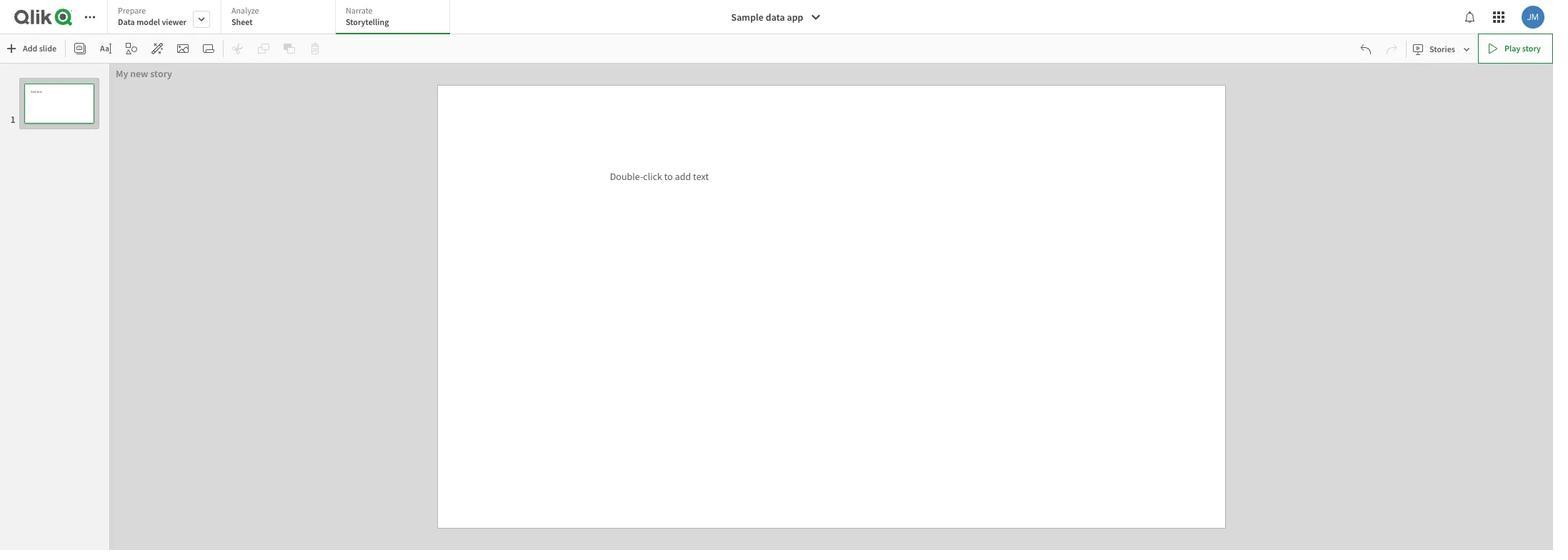 Task type: describe. For each thing, give the bounding box(es) containing it.
data
[[118, 16, 135, 27]]

play
[[1505, 43, 1521, 54]]

narrate storytelling
[[346, 5, 389, 27]]

app
[[787, 11, 804, 24]]

new
[[130, 67, 148, 80]]

add text
[[31, 89, 42, 94]]

data
[[766, 11, 785, 24]]

0 vertical spatial text
[[37, 89, 42, 94]]

effects library image
[[152, 43, 163, 54]]

double-
[[610, 170, 644, 183]]

media objects image
[[177, 43, 189, 54]]

model
[[137, 16, 160, 27]]

prepare data model viewer
[[118, 5, 187, 27]]

tab list inside application
[[107, 0, 455, 36]]

undo image
[[1361, 43, 1372, 55]]

to
[[665, 170, 673, 183]]

sheet
[[232, 16, 253, 27]]

viewer
[[162, 16, 187, 27]]

play story
[[1505, 43, 1542, 54]]

play story button
[[1479, 34, 1554, 64]]

add
[[675, 170, 691, 183]]

add slide button
[[3, 37, 62, 60]]

slide
[[39, 43, 57, 54]]

add for add slide
[[23, 43, 37, 54]]

prepare
[[118, 5, 146, 16]]

analyze sheet
[[232, 5, 259, 27]]

analyze
[[232, 5, 259, 16]]

my
[[116, 67, 128, 80]]

click
[[643, 170, 663, 183]]



Task type: locate. For each thing, give the bounding box(es) containing it.
add
[[23, 43, 37, 54], [31, 89, 36, 94]]

snapshot library image
[[74, 43, 86, 54]]

tab list
[[107, 0, 455, 36]]

application containing sample data app
[[0, 0, 1554, 550]]

double-click to add text
[[610, 170, 709, 183]]

story inside button
[[1523, 43, 1542, 54]]

text right add
[[693, 170, 709, 183]]

0 vertical spatial story
[[1523, 43, 1542, 54]]

add inside button
[[23, 43, 37, 54]]

sample data app
[[732, 11, 804, 24]]

1 vertical spatial add
[[31, 89, 36, 94]]

story
[[1523, 43, 1542, 54], [150, 67, 172, 80]]

0 horizontal spatial story
[[150, 67, 172, 80]]

narrate
[[346, 5, 373, 16]]

1 vertical spatial text
[[693, 170, 709, 183]]

add slide
[[23, 43, 57, 54]]

tab list containing prepare
[[107, 0, 455, 36]]

sample data app button
[[723, 6, 831, 29]]

application
[[0, 0, 1554, 550]]

text objects image
[[100, 43, 112, 54]]

1 vertical spatial story
[[150, 67, 172, 80]]

0 vertical spatial add
[[23, 43, 37, 54]]

0 horizontal spatial text
[[37, 89, 42, 94]]

add left slide on the left
[[23, 43, 37, 54]]

text
[[37, 89, 42, 94], [693, 170, 709, 183]]

stories button
[[1410, 38, 1476, 60]]

story right the new at the top
[[150, 67, 172, 80]]

story right play
[[1523, 43, 1542, 54]]

sample
[[732, 11, 764, 24]]

stories
[[1430, 43, 1456, 54]]

1 horizontal spatial text
[[693, 170, 709, 183]]

storytelling
[[346, 16, 389, 27]]

my new story
[[116, 67, 172, 80]]

shapes library image
[[126, 43, 137, 54]]

text down add slide
[[37, 89, 42, 94]]

sheet library image
[[203, 43, 214, 54]]

jeremy miller image
[[1522, 6, 1545, 29]]

1 horizontal spatial story
[[1523, 43, 1542, 54]]

add down add slide button
[[31, 89, 36, 94]]

add for add text
[[31, 89, 36, 94]]



Task type: vqa. For each thing, say whether or not it's contained in the screenshot.
items related to Master items
no



